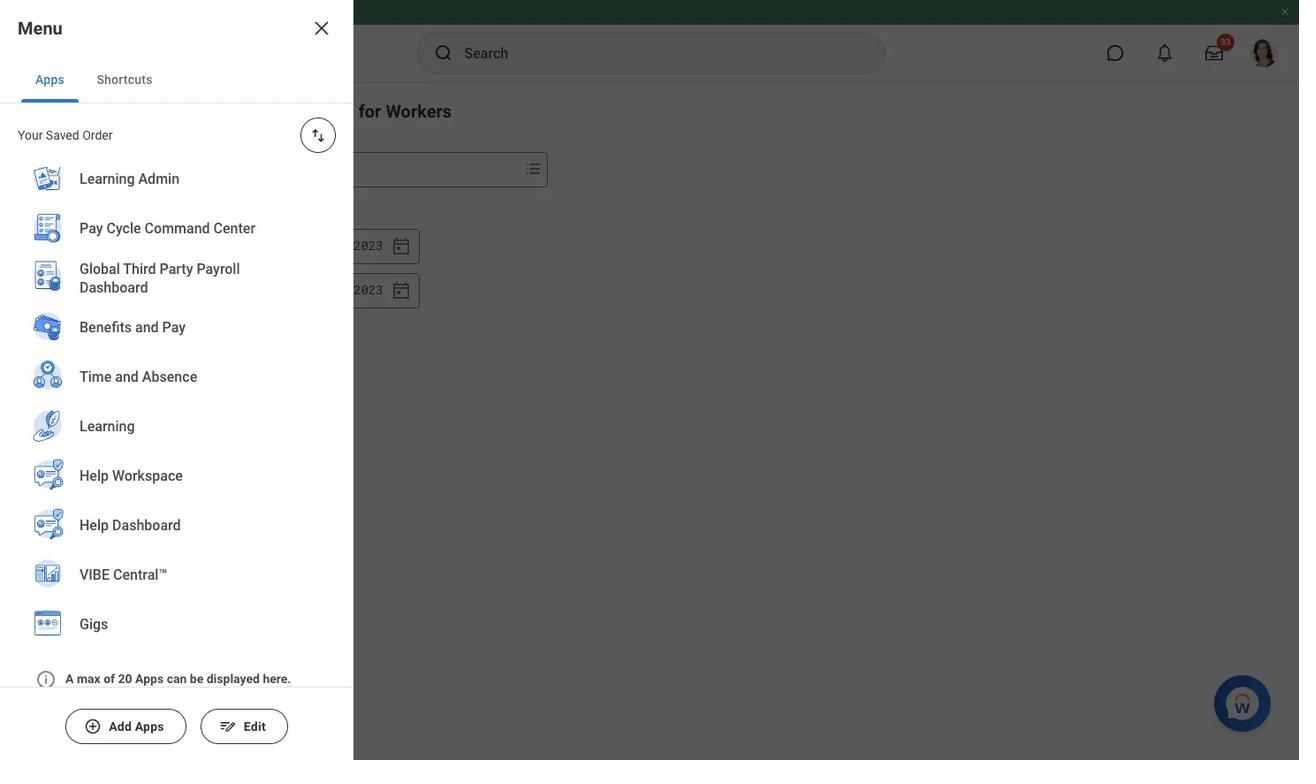Task type: locate. For each thing, give the bounding box(es) containing it.
1 vertical spatial date
[[116, 284, 141, 298]]

help workspace link
[[21, 452, 332, 503]]

calendar image
[[391, 280, 412, 301]]

date down cycle
[[122, 239, 148, 254]]

dashboard down global
[[80, 279, 148, 296]]

benefits and pay link
[[21, 303, 332, 355]]

date for end date
[[116, 284, 141, 298]]

start
[[92, 239, 119, 254]]

time and absence
[[80, 369, 197, 386]]

pay
[[80, 220, 103, 237], [162, 319, 186, 336]]

0 vertical spatial help
[[80, 468, 109, 485]]

1 vertical spatial calendar user solid image
[[18, 241, 39, 263]]

and for benefits
[[135, 319, 159, 336]]

0 vertical spatial pay
[[80, 220, 103, 237]]

gigs link
[[21, 600, 332, 652]]

date down third
[[116, 284, 141, 298]]

saved
[[46, 128, 79, 142]]

apps right add
[[135, 720, 164, 734]]

1 vertical spatial and
[[115, 369, 139, 386]]

add apps button
[[66, 709, 186, 745]]

learning up include
[[80, 171, 135, 188]]

0 vertical spatial calendar user solid image
[[18, 199, 39, 220]]

tab list
[[0, 57, 354, 103]]

your saved order
[[18, 128, 113, 142]]

help up vibe
[[80, 518, 109, 534]]

organizations
[[206, 205, 283, 219]]

apps right "20"
[[135, 672, 164, 686]]

pay up absence
[[162, 319, 186, 336]]

0 vertical spatial dashboard
[[80, 279, 148, 296]]

list
[[0, 0, 354, 664]]

date
[[122, 239, 148, 254], [116, 284, 141, 298]]

end date group
[[301, 273, 420, 308]]

menu
[[18, 18, 63, 39]]

and
[[135, 319, 159, 336], [115, 369, 139, 386]]

your
[[18, 128, 43, 142]]

0 vertical spatial and
[[135, 319, 159, 336]]

add apps
[[109, 720, 164, 734]]

1 horizontal spatial pay
[[162, 319, 186, 336]]

learning down time
[[80, 418, 135, 435]]

help
[[80, 468, 109, 485], [80, 518, 109, 534]]

add
[[109, 720, 132, 734]]

party
[[160, 260, 193, 277]]

1 help from the top
[[80, 468, 109, 485]]

1 vertical spatial dashboard
[[112, 518, 181, 534]]

pay cycle command center link
[[21, 204, 332, 256]]

shortcuts
[[96, 73, 152, 87]]

calendar user solid image down dashboard image
[[18, 199, 39, 220]]

third
[[123, 260, 156, 277]]

learning
[[80, 171, 135, 188], [80, 418, 135, 435]]

learning for learning
[[80, 418, 135, 435]]

pay up start
[[80, 220, 103, 237]]

time and absence link
[[21, 353, 332, 404]]

calendar user solid image left global
[[18, 241, 39, 263]]

dashboard down workspace
[[112, 518, 181, 534]]

2 calendar user solid image from the top
[[18, 241, 39, 263]]

profile logan mcneil element
[[1240, 34, 1289, 73]]

supervisory organization
[[92, 163, 231, 177]]

and for time
[[115, 369, 139, 386]]

learning for learning admin
[[80, 171, 135, 188]]

benefits
[[80, 319, 132, 336]]

inbox large image
[[1206, 44, 1224, 62]]

include
[[92, 205, 132, 219]]

1 vertical spatial help
[[80, 518, 109, 534]]

0 vertical spatial learning
[[80, 171, 135, 188]]

learning link
[[21, 402, 332, 454]]

sort image
[[309, 126, 327, 144]]

supervisory
[[92, 163, 158, 177]]

dashboard
[[80, 279, 148, 296], [112, 518, 181, 534]]

0 horizontal spatial pay
[[80, 220, 103, 237]]

apps inside "apps" button
[[35, 73, 65, 87]]

hours
[[306, 101, 354, 122]]

1 vertical spatial learning
[[80, 418, 135, 435]]

apps down 'menu'
[[35, 73, 65, 87]]

0 vertical spatial date
[[122, 239, 148, 254]]

pay cycle command center
[[80, 220, 256, 237]]

time
[[80, 369, 112, 386]]

vibe central™
[[80, 567, 168, 584]]

command
[[145, 220, 210, 237]]

help for help workspace
[[80, 468, 109, 485]]

banner
[[0, 0, 1300, 81]]

1 calendar user solid image from the top
[[18, 199, 39, 220]]

2 vertical spatial apps
[[135, 720, 164, 734]]

1 vertical spatial apps
[[135, 672, 164, 686]]

global
[[80, 260, 120, 277]]

close environment banner image
[[1280, 6, 1291, 17]]

displayed
[[207, 672, 260, 686]]

and right benefits
[[135, 319, 159, 336]]

list containing learning admin
[[0, 0, 354, 664]]

and right time
[[115, 369, 139, 386]]

help dashboard link
[[21, 501, 332, 553]]

task timeoff image
[[18, 369, 39, 390]]

2 learning from the top
[[80, 418, 135, 435]]

0 vertical spatial apps
[[35, 73, 65, 87]]

apps
[[35, 73, 65, 87], [135, 672, 164, 686], [135, 720, 164, 734]]

view
[[92, 101, 131, 122]]

calendar user solid image
[[18, 199, 39, 220], [18, 241, 39, 263]]

workspace
[[112, 468, 183, 485]]

help left workspace
[[80, 468, 109, 485]]

2 help from the top
[[80, 518, 109, 534]]

apps inside the add apps button
[[135, 720, 164, 734]]

learning inside 'link'
[[80, 418, 135, 435]]

1 learning from the top
[[80, 171, 135, 188]]



Task type: describe. For each thing, give the bounding box(es) containing it.
center
[[214, 220, 256, 237]]

here.
[[263, 672, 291, 686]]

help workspace
[[80, 468, 183, 485]]

notifications large image
[[1157, 44, 1174, 62]]

help dashboard
[[80, 518, 181, 534]]

of
[[104, 672, 115, 686]]

navigation pane region
[[0, 81, 57, 760]]

dashboard inside help dashboard link
[[112, 518, 181, 534]]

can
[[167, 672, 187, 686]]

learning admin
[[80, 171, 180, 188]]

apps button
[[21, 57, 79, 103]]

a max of 20 apps can be displayed here.
[[65, 672, 291, 686]]

help for help dashboard
[[80, 518, 109, 534]]

workers
[[386, 101, 452, 122]]

max
[[77, 672, 100, 686]]

start date
[[92, 239, 148, 254]]

actual
[[251, 101, 302, 122]]

prompts image
[[522, 158, 544, 179]]

Supervisory Organization field
[[301, 154, 519, 186]]

tab list containing apps
[[0, 57, 354, 103]]

organization
[[161, 163, 231, 177]]

20
[[118, 672, 132, 686]]

gigs
[[80, 617, 108, 633]]

order
[[82, 128, 113, 142]]

end
[[92, 284, 113, 298]]

shortcuts button
[[82, 57, 166, 103]]

search image
[[433, 42, 454, 64]]

date for start date
[[122, 239, 148, 254]]

text edit image
[[219, 718, 237, 736]]

benefits and pay
[[80, 319, 186, 336]]

1 vertical spatial pay
[[162, 319, 186, 336]]

central™
[[113, 567, 168, 584]]

absence
[[142, 369, 197, 386]]

be
[[190, 672, 204, 686]]

vibe central™ link
[[21, 551, 332, 602]]

edit
[[244, 720, 266, 734]]

payroll
[[197, 260, 240, 277]]

plus circle image
[[84, 718, 102, 736]]

include subordinate organizations
[[92, 205, 283, 219]]

view scheduled vs. actual hours for workers
[[92, 101, 452, 122]]

vs.
[[223, 101, 246, 122]]

dashboard image
[[18, 157, 39, 178]]

start date group
[[301, 229, 420, 264]]

edit button
[[201, 709, 288, 745]]

dashboard inside global third party payroll dashboard
[[80, 279, 148, 296]]

end date
[[92, 284, 141, 298]]

for
[[359, 101, 381, 122]]

global third party payroll dashboard
[[80, 260, 240, 296]]

admin
[[138, 171, 180, 188]]

global navigation dialog
[[0, 0, 354, 760]]

info image
[[35, 669, 57, 691]]

cycle
[[107, 220, 141, 237]]

calendar image
[[391, 236, 412, 257]]

learning admin link
[[21, 155, 332, 206]]

x image
[[311, 18, 332, 39]]

scheduled
[[135, 101, 219, 122]]

vibe
[[80, 567, 110, 584]]

a
[[65, 672, 74, 686]]

subordinate
[[136, 205, 203, 219]]



Task type: vqa. For each thing, say whether or not it's contained in the screenshot.
chevron down small image
no



